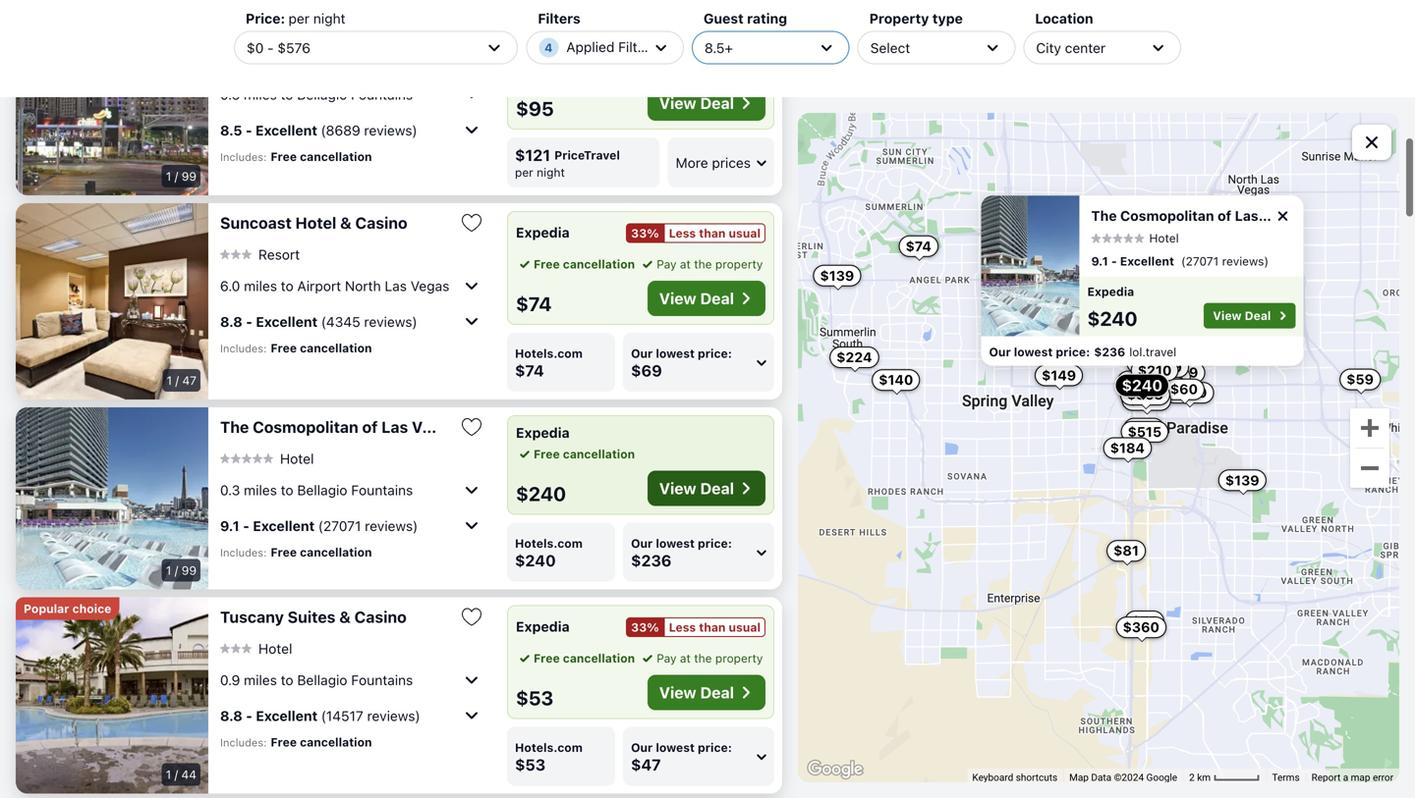 Task type: vqa. For each thing, say whether or not it's contained in the screenshot.
Hostel in the Button
no



Task type: describe. For each thing, give the bounding box(es) containing it.
pay at the property button for $53
[[639, 650, 763, 668]]

$200
[[1124, 374, 1161, 390]]

3 free cancellation button from the top
[[516, 446, 635, 463]]

$250 button
[[1134, 335, 1184, 357]]

$576
[[277, 40, 310, 56]]

0 horizontal spatial $139
[[820, 268, 854, 284]]

lowest for $53
[[656, 741, 695, 755]]

fountains for $240
[[351, 482, 413, 499]]

less for $74
[[669, 227, 696, 240]]

guest rating
[[704, 10, 787, 27]]

more prices button
[[668, 138, 774, 188]]

suncoast hotel & casino, (las vegas, usa) image
[[16, 203, 208, 400]]

$210 button
[[1131, 360, 1179, 382]]

$159 button
[[1132, 342, 1180, 364]]

47
[[182, 374, 197, 388]]

includes: for $240
[[220, 547, 267, 560]]

$240 inside hotels.com $240
[[515, 552, 556, 570]]

1 horizontal spatial per
[[515, 166, 533, 179]]

$305 $151 $200 $60
[[1124, 341, 1198, 398]]

0 horizontal spatial the cosmopolitan of las vegas
[[220, 418, 459, 437]]

$0
[[247, 40, 264, 56]]

$249
[[1162, 365, 1198, 381]]

hotel button up 0.3
[[220, 450, 314, 468]]

expedia down 'per night'
[[516, 225, 570, 241]]

bellagio for $53
[[297, 672, 347, 689]]

hotel for hotel button under tuscany
[[258, 641, 292, 657]]

$236 for our lowest price: $236
[[631, 552, 672, 570]]

tuscany
[[220, 608, 284, 627]]

map region
[[798, 113, 1399, 783]]

suncoast
[[220, 214, 292, 232]]

$138 button
[[1163, 304, 1211, 326]]

0.3
[[220, 482, 240, 499]]

0 vertical spatial 9.1
[[1091, 255, 1108, 268]]

$149 button
[[1035, 365, 1083, 387]]

includes: free cancellation for $53
[[220, 736, 372, 750]]

0.9 miles to bellagio fountains
[[220, 672, 413, 689]]

reviews) for $74
[[364, 314, 417, 330]]

2 km
[[1189, 772, 1213, 784]]

type
[[932, 10, 963, 27]]

free cancellation for fourth free cancellation button from the top
[[534, 652, 635, 666]]

0 vertical spatial night
[[313, 10, 345, 27]]

$95 inside button
[[1137, 387, 1165, 403]]

deal for $53
[[700, 684, 734, 703]]

$89
[[1134, 355, 1161, 371]]

vacation
[[270, 22, 336, 41]]

$69
[[631, 362, 662, 380]]

polo
[[379, 22, 412, 41]]

$128 button
[[1121, 384, 1169, 405]]

pay for $74
[[657, 257, 677, 271]]

1 horizontal spatial 9.1 - excellent (27071 reviews)
[[1091, 255, 1269, 268]]

hotel for hotel button under hilton
[[258, 55, 292, 71]]

north
[[345, 278, 381, 294]]

8.8 - excellent (4345 reviews)
[[220, 314, 417, 330]]

reviews) for $240
[[365, 518, 418, 534]]

vegas inside button
[[504, 22, 551, 41]]

deal for $74
[[700, 289, 734, 308]]

$74 button
[[899, 236, 939, 257]]

- right $0
[[267, 40, 274, 56]]

$360
[[1123, 620, 1160, 636]]

$75
[[1132, 614, 1158, 630]]

$353
[[1127, 387, 1163, 403]]

city center
[[1036, 40, 1106, 56]]

$322 button
[[1157, 316, 1206, 337]]

keyboard
[[972, 772, 1013, 784]]

more
[[676, 155, 708, 171]]

$60
[[1170, 382, 1198, 398]]

0.9 miles to bellagio fountains button
[[220, 665, 484, 696]]

google image
[[803, 758, 868, 783]]

view deal for $53
[[659, 684, 734, 703]]

- for $53
[[246, 708, 252, 725]]

expedia up $203
[[1087, 285, 1134, 299]]

$240 inside button
[[1122, 377, 1163, 395]]

- for $95
[[246, 122, 252, 138]]

$53 inside button
[[1157, 369, 1184, 386]]

fountains for $95
[[351, 86, 413, 102]]

applied filters
[[566, 39, 657, 55]]

resort button
[[220, 246, 300, 263]]

club
[[340, 22, 375, 41]]

(14517
[[321, 708, 363, 725]]

$305 button
[[1134, 338, 1185, 360]]

$200 button
[[1117, 371, 1167, 393]]

our lowest price: $236 lol.travel
[[989, 346, 1176, 359]]

free cancellation for third free cancellation button from the bottom
[[534, 257, 635, 271]]

- for $240
[[243, 518, 249, 534]]

6.0 miles to airport north las vegas
[[220, 278, 449, 294]]

to for $95
[[281, 86, 293, 102]]

1 vertical spatial $229 button
[[1122, 390, 1171, 411]]

$140
[[879, 372, 913, 388]]

$210
[[1138, 362, 1172, 379]]

$149 $353
[[1042, 367, 1163, 403]]

the for $53
[[694, 652, 712, 666]]

the inside 'button'
[[220, 418, 249, 437]]

$60 button
[[1163, 379, 1205, 401]]

miles for $240
[[244, 482, 277, 499]]

keyboard shortcuts button
[[972, 771, 1058, 785]]

1 horizontal spatial cosmopolitan
[[1120, 208, 1214, 224]]

$224 button
[[830, 347, 879, 369]]

0 vertical spatial $229 button
[[1158, 334, 1208, 355]]

center
[[1065, 40, 1106, 56]]

0 vertical spatial the
[[1091, 208, 1117, 224]]

view deal for $95
[[659, 94, 734, 113]]

0 vertical spatial (27071
[[1181, 255, 1219, 268]]

at for $74
[[680, 257, 691, 271]]

$95 button
[[1130, 384, 1172, 406]]

km
[[1197, 772, 1211, 784]]

$184
[[1110, 440, 1145, 457]]

reviews) for $95
[[364, 122, 417, 138]]

0 horizontal spatial 9.1 - excellent (27071 reviews)
[[220, 518, 418, 534]]

las inside button
[[385, 278, 407, 294]]

hotel button down hilton
[[220, 54, 292, 71]]

/ for $74
[[175, 374, 179, 388]]

data
[[1091, 772, 1112, 784]]

hotels.com for $53
[[515, 741, 583, 755]]

of inside 'button'
[[362, 418, 378, 437]]

keyboard shortcuts
[[972, 772, 1058, 784]]

applied
[[566, 39, 615, 55]]

view right $138 button
[[1213, 309, 1242, 323]]

$184 button
[[1103, 438, 1152, 459]]

suites
[[288, 608, 336, 627]]

our lowest price: $69
[[631, 347, 732, 380]]

$59
[[1347, 372, 1374, 388]]

error
[[1373, 772, 1394, 784]]

view for $95
[[659, 94, 696, 113]]

1 / 99 for $240
[[166, 564, 197, 578]]

close image
[[1274, 208, 1292, 225]]

$179 button
[[1142, 357, 1189, 378]]

$209 button
[[1164, 382, 1214, 404]]

terms
[[1272, 772, 1300, 784]]

lowest for $240
[[656, 537, 695, 551]]

1 vertical spatial (27071
[[318, 518, 361, 534]]

0 vertical spatial of
[[1217, 208, 1231, 224]]

property for $74
[[715, 257, 763, 271]]

$47
[[631, 756, 661, 775]]

1 for $74
[[167, 374, 172, 388]]

excellent for $95
[[256, 122, 317, 138]]

$224
[[837, 349, 872, 366]]

$121
[[515, 146, 550, 165]]

deal for $95
[[700, 94, 734, 113]]

excellent for $240
[[253, 518, 315, 534]]

view for $53
[[659, 684, 696, 703]]

towers
[[416, 22, 470, 41]]

expedia down hotels.com $240
[[516, 619, 570, 635]]

$93
[[1130, 421, 1158, 437]]

view deal button for $236
[[647, 471, 766, 507]]

view for $240
[[659, 480, 696, 498]]

view deal button for $47
[[647, 676, 766, 711]]

view deal button down 8.5+
[[647, 85, 766, 121]]

pay at the property for $74
[[657, 257, 763, 271]]

/ for $240
[[175, 564, 178, 578]]

0 vertical spatial the cosmopolitan of las vegas
[[1091, 208, 1303, 224]]

report a map error link
[[1312, 772, 1394, 784]]

1 vertical spatial $139
[[1225, 472, 1260, 489]]

1 vertical spatial filters
[[618, 39, 657, 55]]

to for $240
[[281, 482, 293, 499]]

usual for $74
[[729, 227, 761, 240]]

our lowest price: $47
[[631, 741, 732, 775]]

$305
[[1141, 341, 1178, 357]]

$322
[[1164, 318, 1199, 334]]

hotel for hotel button over 0.3
[[280, 451, 314, 467]]

prices
[[712, 155, 751, 171]]

our lowest price: $236
[[631, 537, 732, 570]]



Task type: locate. For each thing, give the bounding box(es) containing it.
2 at from the top
[[680, 652, 691, 666]]

our right hotels.com $240
[[631, 537, 653, 551]]

& inside "button"
[[339, 608, 351, 627]]

includes: free cancellation for $74
[[220, 342, 372, 355]]

1 vertical spatial at
[[680, 652, 691, 666]]

miles inside 0.5 miles to bellagio fountains button
[[244, 86, 277, 102]]

1 / 47
[[167, 374, 197, 388]]

- right the cosmopolitan of las vegas image
[[1111, 255, 1117, 268]]

of
[[1217, 208, 1231, 224], [362, 418, 378, 437]]

0 vertical spatial cosmopolitan
[[1120, 208, 1214, 224]]

- down 0.3 miles to bellagio fountains
[[243, 518, 249, 534]]

our inside our lowest price: $69
[[631, 347, 653, 361]]

$53
[[1157, 369, 1184, 386], [516, 687, 554, 710], [515, 756, 546, 775]]

includes: free cancellation for $95
[[220, 150, 372, 164]]

virgin hotels las vegas, curio collection by hilton, (las vegas, usa) image
[[16, 0, 208, 4]]

excellent down airport
[[256, 314, 318, 330]]

1 vertical spatial $53
[[516, 687, 554, 710]]

$139 button
[[813, 265, 861, 287], [1218, 470, 1266, 492]]

report a map error
[[1312, 772, 1394, 784]]

hilton vacation club polo towers las vegas, (las vegas, usa) image
[[16, 12, 208, 196]]

view deal up our lowest price: $47 at the bottom of page
[[659, 684, 734, 703]]

$353 button
[[1120, 384, 1170, 406]]

2 vertical spatial $74
[[515, 362, 544, 380]]

0 vertical spatial 9.1 - excellent (27071 reviews)
[[1091, 255, 1269, 268]]

1 to from the top
[[281, 86, 293, 102]]

0.5
[[220, 86, 240, 102]]

less down our lowest price: $236
[[669, 621, 696, 635]]

1 bellagio from the top
[[297, 86, 347, 102]]

the up 0.3
[[220, 418, 249, 437]]

our inside our lowest price: $236
[[631, 537, 653, 551]]

1 for $240
[[166, 564, 171, 578]]

excellent up "$138"
[[1120, 255, 1174, 268]]

1 1 / 99 from the top
[[166, 170, 197, 183]]

1 vertical spatial 1 / 99
[[166, 564, 197, 578]]

includes: free cancellation down 8.8 - excellent (4345 reviews)
[[220, 342, 372, 355]]

1 vertical spatial per
[[515, 166, 533, 179]]

0 horizontal spatial cosmopolitan
[[253, 418, 358, 437]]

1 for $95
[[166, 170, 171, 183]]

las left close icon on the right
[[1235, 208, 1258, 224]]

shortcuts
[[1016, 772, 1058, 784]]

8.8 down 6.0 on the left top of page
[[220, 314, 242, 330]]

99 for $95
[[182, 170, 197, 183]]

3 includes: from the top
[[220, 547, 267, 560]]

& for $74
[[340, 214, 352, 232]]

miles for $95
[[244, 86, 277, 102]]

$203
[[1130, 333, 1166, 349]]

$74
[[906, 238, 932, 254], [516, 292, 552, 315], [515, 362, 544, 380]]

0 vertical spatial per
[[289, 10, 310, 27]]

casino inside button
[[355, 214, 407, 232]]

the cosmopolitan of las vegas button
[[220, 418, 459, 437]]

casino up north
[[355, 214, 407, 232]]

$139
[[820, 268, 854, 284], [1225, 472, 1260, 489]]

0 vertical spatial at
[[680, 257, 691, 271]]

miles right the 0.9
[[244, 672, 277, 689]]

1 horizontal spatial filters
[[618, 39, 657, 55]]

usual down prices at the top right of page
[[729, 227, 761, 240]]

price
[[730, 31, 761, 45]]

price: inside our lowest price: $236
[[698, 537, 732, 551]]

$74 inside hotels.com $74
[[515, 362, 544, 380]]

6.0
[[220, 278, 240, 294]]

0 vertical spatial fountains
[[351, 86, 413, 102]]

casino for $53
[[354, 608, 407, 627]]

1 the from the top
[[694, 257, 712, 271]]

1 horizontal spatial $139
[[1225, 472, 1260, 489]]

expedia down hotels.com $74
[[516, 425, 570, 441]]

1 horizontal spatial night
[[537, 166, 565, 179]]

1 usual from the top
[[729, 227, 761, 240]]

1 8.8 from the top
[[220, 314, 242, 330]]

3 bellagio from the top
[[297, 672, 347, 689]]

0 vertical spatial pay
[[657, 257, 677, 271]]

0 horizontal spatial per
[[289, 10, 310, 27]]

0 horizontal spatial night
[[313, 10, 345, 27]]

casino inside "button"
[[354, 608, 407, 627]]

view deal up our lowest price: $69
[[659, 289, 734, 308]]

1 vertical spatial casino
[[354, 608, 407, 627]]

1 vertical spatial than
[[699, 621, 726, 635]]

1 includes: free cancellation from the top
[[220, 150, 372, 164]]

2 vertical spatial hotels.com
[[515, 741, 583, 755]]

miles for $53
[[244, 672, 277, 689]]

1 at from the top
[[680, 257, 691, 271]]

to inside 0.3 miles to bellagio fountains button
[[281, 482, 293, 499]]

fountains for $53
[[351, 672, 413, 689]]

view deal right $138 button
[[1213, 309, 1271, 323]]

0 horizontal spatial $139 button
[[813, 265, 861, 287]]

1 vertical spatial pay at the property button
[[639, 650, 763, 668]]

2 free cancellation button from the top
[[516, 256, 635, 273]]

0 horizontal spatial the
[[220, 418, 249, 437]]

$151 button
[[1129, 350, 1175, 371]]

to for $53
[[281, 672, 293, 689]]

2 hotels.com from the top
[[515, 537, 583, 551]]

includes: for $74
[[220, 342, 267, 355]]

of left close icon on the right
[[1217, 208, 1231, 224]]

less for $53
[[669, 621, 696, 635]]

our lowest price
[[664, 31, 761, 45]]

1 vertical spatial 9.1 - excellent (27071 reviews)
[[220, 518, 418, 534]]

deal up our lowest price: $236
[[700, 480, 734, 498]]

0 vertical spatial less
[[669, 227, 696, 240]]

view deal up more
[[659, 94, 734, 113]]

than down more prices
[[699, 227, 726, 240]]

0 vertical spatial 8.8
[[220, 314, 242, 330]]

3 free cancellation from the top
[[534, 448, 635, 461]]

per down $121
[[515, 166, 533, 179]]

9.1
[[1091, 255, 1108, 268], [220, 518, 240, 534]]

9.1 down 0.3
[[220, 518, 240, 534]]

our for $240
[[631, 537, 653, 551]]

0 vertical spatial pay at the property
[[657, 257, 763, 271]]

1 vertical spatial the
[[220, 418, 249, 437]]

2 includes: from the top
[[220, 342, 267, 355]]

includes: free cancellation down the 8.5 - excellent (8689 reviews)
[[220, 150, 372, 164]]

0 vertical spatial &
[[340, 214, 352, 232]]

than down our lowest price: $236
[[699, 621, 726, 635]]

1 vertical spatial 33% less than usual
[[631, 621, 761, 635]]

miles for $74
[[244, 278, 277, 294]]

than for $53
[[699, 621, 726, 635]]

to up 8.8 - excellent (14517 reviews) at the bottom of the page
[[281, 672, 293, 689]]

1 vertical spatial the cosmopolitan of las vegas
[[220, 418, 459, 437]]

$138
[[1170, 307, 1204, 323]]

2 less from the top
[[669, 621, 696, 635]]

hotel up 0.3 miles to bellagio fountains
[[280, 451, 314, 467]]

2 the from the top
[[694, 652, 712, 666]]

view up our lowest price: $47 at the bottom of page
[[659, 684, 696, 703]]

44
[[181, 769, 197, 782]]

3 to from the top
[[281, 482, 293, 499]]

to inside 0.5 miles to bellagio fountains button
[[281, 86, 293, 102]]

view deal button up our lowest price: $69
[[647, 281, 766, 316]]

$59 button
[[1340, 369, 1381, 391]]

1 vertical spatial pay
[[657, 652, 677, 666]]

includes: for $53
[[220, 737, 267, 750]]

free cancellation button
[[516, 60, 635, 78], [516, 256, 635, 273], [516, 446, 635, 463], [516, 650, 635, 668]]

reviews) for $53
[[367, 708, 420, 725]]

1 vertical spatial 9.1
[[220, 518, 240, 534]]

4 free cancellation from the top
[[534, 652, 635, 666]]

$53 inside hotels.com $53
[[515, 756, 546, 775]]

more prices
[[676, 155, 751, 171]]

view deal button right "$322"
[[1204, 303, 1296, 329]]

property
[[869, 10, 929, 27]]

cosmopolitan inside 'button'
[[253, 418, 358, 437]]

pricetravel
[[554, 148, 620, 162]]

1
[[166, 170, 171, 183], [167, 374, 172, 388], [166, 564, 171, 578], [166, 769, 171, 782]]

33%
[[631, 227, 659, 240], [631, 621, 659, 635]]

0 vertical spatial bellagio
[[297, 86, 347, 102]]

2 includes: free cancellation from the top
[[220, 342, 372, 355]]

1 33% from the top
[[631, 227, 659, 240]]

99 for $240
[[182, 564, 197, 578]]

99
[[182, 170, 197, 183], [182, 564, 197, 578]]

the right the cosmopolitan of las vegas image
[[1091, 208, 1117, 224]]

$89 button
[[1127, 352, 1168, 374]]

(27071
[[1181, 255, 1219, 268], [318, 518, 361, 534]]

the cosmopolitan of las vegas image
[[981, 196, 1079, 337]]

0 horizontal spatial (27071
[[318, 518, 361, 534]]

$229 for bottommost $229 button
[[1129, 392, 1164, 408]]

bellagio up 8.8 - excellent (14517 reviews) at the bottom of the page
[[297, 672, 347, 689]]

& for $53
[[339, 608, 351, 627]]

booking.com
[[516, 29, 605, 46]]

1 for $53
[[166, 769, 171, 782]]

1 includes: from the top
[[220, 151, 267, 164]]

4 includes: free cancellation from the top
[[220, 736, 372, 750]]

includes: free cancellation down 0.3 miles to bellagio fountains
[[220, 546, 372, 560]]

hotels.com for $240
[[515, 537, 583, 551]]

miles right 0.5
[[244, 86, 277, 102]]

lowest inside our lowest price: $236
[[656, 537, 695, 551]]

casino
[[355, 214, 407, 232], [354, 608, 407, 627]]

hotel button
[[220, 54, 292, 71], [1091, 232, 1179, 245], [220, 450, 314, 468], [220, 641, 292, 658]]

view deal button up our lowest price: $47 at the bottom of page
[[647, 676, 766, 711]]

0 horizontal spatial filters
[[538, 10, 581, 27]]

(8689
[[321, 122, 360, 138]]

includes: free cancellation
[[220, 150, 372, 164], [220, 342, 372, 355], [220, 546, 372, 560], [220, 736, 372, 750]]

2 vertical spatial fountains
[[351, 672, 413, 689]]

1 horizontal spatial $229
[[1165, 336, 1201, 352]]

4 includes: from the top
[[220, 737, 267, 750]]

filters right the applied
[[618, 39, 657, 55]]

deal for $240
[[700, 480, 734, 498]]

tuscany suites & casino, (las vegas, usa) image
[[16, 598, 208, 795]]

1 vertical spatial usual
[[729, 621, 761, 635]]

1 horizontal spatial of
[[1217, 208, 1231, 224]]

0 horizontal spatial of
[[362, 418, 378, 437]]

33% less than usual for $53
[[631, 621, 761, 635]]

fountains up the (14517
[[351, 672, 413, 689]]

$140 button
[[872, 370, 920, 391]]

deal down 8.5+
[[700, 94, 734, 113]]

2 33% from the top
[[631, 621, 659, 635]]

1 vertical spatial 99
[[182, 564, 197, 578]]

2 pay from the top
[[657, 652, 677, 666]]

2 99 from the top
[[182, 564, 197, 578]]

the cosmopolitan of las vegas, (las vegas, usa) image
[[16, 408, 208, 590]]

excellent down "0.5 miles to bellagio fountains"
[[256, 122, 317, 138]]

our for $53
[[631, 741, 653, 755]]

1 99 from the top
[[182, 170, 197, 183]]

view deal button for $69
[[647, 281, 766, 316]]

of up 0.3 miles to bellagio fountains button
[[362, 418, 378, 437]]

includes: free cancellation for $240
[[220, 546, 372, 560]]

0 vertical spatial usual
[[729, 227, 761, 240]]

vegas inside button
[[411, 278, 449, 294]]

to left airport
[[281, 278, 294, 294]]

2 vertical spatial $53
[[515, 756, 546, 775]]

8.8 for $74
[[220, 314, 242, 330]]

0 vertical spatial $139
[[820, 268, 854, 284]]

1 vertical spatial $229
[[1129, 392, 1164, 408]]

resort
[[258, 246, 300, 263]]

to for $74
[[281, 278, 294, 294]]

& up 6.0 miles to airport north las vegas button
[[340, 214, 352, 232]]

& inside button
[[340, 214, 352, 232]]

1 vertical spatial bellagio
[[297, 482, 347, 499]]

pay
[[657, 257, 677, 271], [657, 652, 677, 666]]

0 horizontal spatial $229
[[1129, 392, 1164, 408]]

0 vertical spatial $139 button
[[813, 265, 861, 287]]

9.1 right the cosmopolitan of las vegas image
[[1091, 255, 1108, 268]]

bellagio down the cosmopolitan of las vegas 'button'
[[297, 482, 347, 499]]

8.8 for $53
[[220, 708, 242, 725]]

pay at the property button for $74
[[639, 256, 763, 273]]

2 to from the top
[[281, 278, 294, 294]]

view deal for $240
[[659, 480, 734, 498]]

8.5 - excellent (8689 reviews)
[[220, 122, 417, 138]]

$515 button
[[1121, 421, 1169, 443]]

las
[[474, 22, 500, 41], [1235, 208, 1258, 224], [385, 278, 407, 294], [381, 418, 408, 437]]

0 vertical spatial filters
[[538, 10, 581, 27]]

2 pay at the property from the top
[[657, 652, 763, 666]]

8.8 - excellent (14517 reviews)
[[220, 708, 420, 725]]

0 vertical spatial the
[[694, 257, 712, 271]]

1 / 99 for $95
[[166, 170, 197, 183]]

9.1 - excellent (27071 reviews) down 0.3 miles to bellagio fountains
[[220, 518, 418, 534]]

/ for $95
[[175, 170, 178, 183]]

2
[[1189, 772, 1195, 784]]

hotels.com $240
[[515, 537, 583, 570]]

includes: down the 0.9
[[220, 737, 267, 750]]

33% less than usual down our lowest price: $236
[[631, 621, 761, 635]]

& right suites
[[339, 608, 351, 627]]

view for $74
[[659, 289, 696, 308]]

0 vertical spatial casino
[[355, 214, 407, 232]]

pay at the property button
[[639, 256, 763, 273], [639, 650, 763, 668]]

fountains up "(8689"
[[351, 86, 413, 102]]

1 vertical spatial the
[[694, 652, 712, 666]]

$179
[[1149, 359, 1182, 375]]

1 than from the top
[[699, 227, 726, 240]]

miles inside 6.0 miles to airport north las vegas button
[[244, 278, 277, 294]]

$81
[[1114, 543, 1139, 559]]

lowest for $74
[[656, 347, 695, 361]]

reviews)
[[364, 122, 417, 138], [1222, 255, 1269, 268], [364, 314, 417, 330], [365, 518, 418, 534], [367, 708, 420, 725]]

price: for $53
[[698, 741, 732, 755]]

las right towers
[[474, 22, 500, 41]]

hilton
[[220, 22, 266, 41]]

includes: free cancellation down 8.8 - excellent (14517 reviews) at the bottom of the page
[[220, 736, 372, 750]]

usual for $53
[[729, 621, 761, 635]]

$74 inside $74 button
[[906, 238, 932, 254]]

lowest inside our lowest price: $47
[[656, 741, 695, 755]]

1 horizontal spatial the
[[1091, 208, 1117, 224]]

2 pay at the property button from the top
[[639, 650, 763, 668]]

2 fountains from the top
[[351, 482, 413, 499]]

1 vertical spatial 8.8
[[220, 708, 242, 725]]

0 vertical spatial property
[[715, 257, 763, 271]]

includes: for $95
[[220, 151, 267, 164]]

usual down our lowest price: $236
[[729, 621, 761, 635]]

hotel button down tuscany
[[220, 641, 292, 658]]

- down resort button
[[246, 314, 252, 330]]

33% less than usual for $74
[[631, 227, 761, 240]]

to inside the 0.9 miles to bellagio fountains button
[[281, 672, 293, 689]]

at for $53
[[680, 652, 691, 666]]

the
[[1091, 208, 1117, 224], [220, 418, 249, 437]]

0 vertical spatial 1 / 99
[[166, 170, 197, 183]]

2 than from the top
[[699, 621, 726, 635]]

less down more
[[669, 227, 696, 240]]

0 vertical spatial hotels.com
[[515, 347, 583, 361]]

0 vertical spatial $53
[[1157, 369, 1184, 386]]

0 vertical spatial $229
[[1165, 336, 1201, 352]]

bellagio for $240
[[297, 482, 347, 499]]

0.5 miles to bellagio fountains
[[220, 86, 413, 102]]

(4345
[[321, 314, 360, 330]]

0 horizontal spatial 9.1
[[220, 518, 240, 534]]

our inside our lowest price: $47
[[631, 741, 653, 755]]

hotel down tuscany
[[258, 641, 292, 657]]

0 vertical spatial 33% less than usual
[[631, 227, 761, 240]]

- down '0.9 miles to bellagio fountains'
[[246, 708, 252, 725]]

view deal for $74
[[659, 289, 734, 308]]

price: inside our lowest price: $69
[[698, 347, 732, 361]]

price: inside our lowest price: $47
[[698, 741, 732, 755]]

$159
[[1139, 345, 1173, 361]]

las inside button
[[474, 22, 500, 41]]

$249 button
[[1155, 362, 1205, 384]]

0 vertical spatial $236
[[1094, 346, 1125, 359]]

excellent for $74
[[256, 314, 318, 330]]

$75 button
[[1125, 611, 1165, 633]]

excellent for $53
[[256, 708, 318, 725]]

$81 button
[[1107, 541, 1146, 562]]

1 vertical spatial fountains
[[351, 482, 413, 499]]

hotel up "$138"
[[1149, 232, 1179, 245]]

- right 8.5
[[246, 122, 252, 138]]

fountains
[[351, 86, 413, 102], [351, 482, 413, 499], [351, 672, 413, 689]]

0 vertical spatial 33%
[[631, 227, 659, 240]]

casino right suites
[[354, 608, 407, 627]]

excellent down '0.9 miles to bellagio fountains'
[[256, 708, 318, 725]]

view up more
[[659, 94, 696, 113]]

8.8
[[220, 314, 242, 330], [220, 708, 242, 725]]

city
[[1036, 40, 1061, 56]]

2 bellagio from the top
[[297, 482, 347, 499]]

2 property from the top
[[715, 652, 763, 666]]

33% less than usual down more
[[631, 227, 761, 240]]

view up our lowest price: $236
[[659, 480, 696, 498]]

fountains down the cosmopolitan of las vegas 'button'
[[351, 482, 413, 499]]

view deal
[[659, 94, 734, 113], [659, 289, 734, 308], [1213, 309, 1271, 323], [659, 480, 734, 498], [659, 684, 734, 703]]

free
[[534, 62, 560, 76], [271, 150, 297, 164], [534, 257, 560, 271], [271, 342, 297, 355], [534, 448, 560, 461], [271, 546, 297, 560], [534, 652, 560, 666], [271, 736, 297, 750]]

view up our lowest price: $69
[[659, 289, 696, 308]]

miles inside 0.3 miles to bellagio fountains button
[[244, 482, 277, 499]]

1 less from the top
[[669, 227, 696, 240]]

deal up our lowest price: $47 at the bottom of page
[[700, 684, 734, 703]]

1 vertical spatial of
[[362, 418, 378, 437]]

1 hotels.com from the top
[[515, 347, 583, 361]]

1 pay from the top
[[657, 257, 677, 271]]

2 usual from the top
[[729, 621, 761, 635]]

to right 0.3
[[281, 482, 293, 499]]

0.5 miles to bellagio fountains button
[[220, 79, 484, 110]]

4 to from the top
[[281, 672, 293, 689]]

1 vertical spatial $74
[[516, 292, 552, 315]]

map data ©2024 google
[[1069, 772, 1177, 784]]

the
[[694, 257, 712, 271], [694, 652, 712, 666]]

1 horizontal spatial 9.1
[[1091, 255, 1108, 268]]

1 property from the top
[[715, 257, 763, 271]]

$236 for our lowest price: $236 lol.travel
[[1094, 346, 1125, 359]]

our down the cosmopolitan of las vegas image
[[989, 346, 1011, 359]]

bellagio for $95
[[297, 86, 347, 102]]

popular choice
[[24, 602, 111, 616]]

miles inside the 0.9 miles to bellagio fountains button
[[244, 672, 277, 689]]

(27071 up "$138"
[[1181, 255, 1219, 268]]

$0 - $576
[[247, 40, 310, 56]]

free cancellation for 3rd free cancellation button from the top of the page
[[534, 448, 635, 461]]

0 horizontal spatial $95
[[516, 97, 554, 120]]

8.8 down the 0.9
[[220, 708, 242, 725]]

1 vertical spatial pay at the property
[[657, 652, 763, 666]]

1 free cancellation button from the top
[[516, 60, 635, 78]]

/ for $53
[[174, 769, 178, 782]]

33% for $74
[[631, 227, 659, 240]]

1 pay at the property from the top
[[657, 257, 763, 271]]

1 free cancellation from the top
[[534, 62, 635, 76]]

our up the $69
[[631, 347, 653, 361]]

per
[[289, 10, 310, 27], [515, 166, 533, 179]]

0.9
[[220, 672, 240, 689]]

1 horizontal spatial the cosmopolitan of las vegas
[[1091, 208, 1303, 224]]

to down '$576'
[[281, 86, 293, 102]]

hotel up resort
[[295, 214, 336, 232]]

$93 button
[[1123, 418, 1164, 440]]

miles right 6.0 on the left top of page
[[244, 278, 277, 294]]

hotels.com for $74
[[515, 347, 583, 361]]

0 vertical spatial $95
[[516, 97, 554, 120]]

las inside 'button'
[[381, 418, 408, 437]]

2 1 / 99 from the top
[[166, 564, 197, 578]]

$229 for the top $229 button
[[1165, 336, 1201, 352]]

includes: down 8.5
[[220, 151, 267, 164]]

1 horizontal spatial $139 button
[[1218, 470, 1266, 492]]

2 8.8 from the top
[[220, 708, 242, 725]]

than for $74
[[699, 227, 726, 240]]

1 vertical spatial cosmopolitan
[[253, 418, 358, 437]]

1 vertical spatial hotels.com
[[515, 537, 583, 551]]

pay for $53
[[657, 652, 677, 666]]

price: for $240
[[698, 537, 732, 551]]

1 vertical spatial 33%
[[631, 621, 659, 635]]

lowest inside our lowest price: $69
[[656, 347, 695, 361]]

4 free cancellation button from the top
[[516, 650, 635, 668]]

1 vertical spatial $139 button
[[1218, 470, 1266, 492]]

1 horizontal spatial $236
[[1094, 346, 1125, 359]]

33% for $53
[[631, 621, 659, 635]]

0 vertical spatial pay at the property button
[[639, 256, 763, 273]]

view deal button up our lowest price: $236
[[647, 471, 766, 507]]

hotel button up "$138"
[[1091, 232, 1179, 245]]

price: for $74
[[698, 347, 732, 361]]

deal right $138 button
[[1245, 309, 1271, 323]]

4
[[545, 41, 553, 55]]

the for $74
[[694, 257, 712, 271]]

1 vertical spatial $236
[[631, 552, 672, 570]]

$236 inside our lowest price: $236
[[631, 552, 672, 570]]

las up 0.3 miles to bellagio fountains button
[[381, 418, 408, 437]]

0.3 miles to bellagio fountains
[[220, 482, 413, 499]]

view deal up our lowest price: $236
[[659, 480, 734, 498]]

(27071 down 0.3 miles to bellagio fountains button
[[318, 518, 361, 534]]

vegas inside 'button'
[[412, 418, 459, 437]]

includes: down 6.0 on the left top of page
[[220, 342, 267, 355]]

our up $47
[[631, 741, 653, 755]]

deal up our lowest price: $69
[[700, 289, 734, 308]]

3 hotels.com from the top
[[515, 741, 583, 755]]

$159 $89 $210
[[1134, 345, 1173, 379]]

©2024
[[1114, 772, 1144, 784]]

1 vertical spatial $95
[[1137, 387, 1165, 403]]

to inside 6.0 miles to airport north las vegas button
[[281, 278, 294, 294]]

price: per night
[[246, 10, 345, 27]]

- for $74
[[246, 314, 252, 330]]

0 vertical spatial 99
[[182, 170, 197, 183]]

our for $74
[[631, 347, 653, 361]]

1 vertical spatial less
[[669, 621, 696, 635]]

bellagio up the 8.5 - excellent (8689 reviews)
[[297, 86, 347, 102]]

tuscany suites & casino button
[[220, 608, 444, 627]]

0 horizontal spatial $236
[[631, 552, 672, 570]]

hotel down vacation
[[258, 55, 292, 71]]

8.5+
[[705, 40, 733, 56]]

pay at the property for $53
[[657, 652, 763, 666]]

property for $53
[[715, 652, 763, 666]]

our left 8.5+
[[664, 31, 686, 45]]

hotel for hotel button above "$138"
[[1149, 232, 1179, 245]]

night
[[313, 10, 345, 27], [537, 166, 565, 179]]

3 fountains from the top
[[351, 672, 413, 689]]

1 pay at the property button from the top
[[639, 256, 763, 273]]

hotels.com $74
[[515, 347, 583, 380]]

includes: down 0.3
[[220, 547, 267, 560]]

2 33% less than usual from the top
[[631, 621, 761, 635]]

miles right 0.3
[[244, 482, 277, 499]]

2 free cancellation from the top
[[534, 257, 635, 271]]

1 vertical spatial night
[[537, 166, 565, 179]]

1 vertical spatial &
[[339, 608, 351, 627]]

1 33% less than usual from the top
[[631, 227, 761, 240]]

1 vertical spatial property
[[715, 652, 763, 666]]

3 includes: free cancellation from the top
[[220, 546, 372, 560]]

deal
[[700, 94, 734, 113], [700, 289, 734, 308], [1245, 309, 1271, 323], [700, 480, 734, 498], [700, 684, 734, 703]]

1 fountains from the top
[[351, 86, 413, 102]]

casino for $74
[[355, 214, 407, 232]]

filters up booking.com
[[538, 10, 581, 27]]

9.1 - excellent (27071 reviews) up "$138"
[[1091, 255, 1269, 268]]



